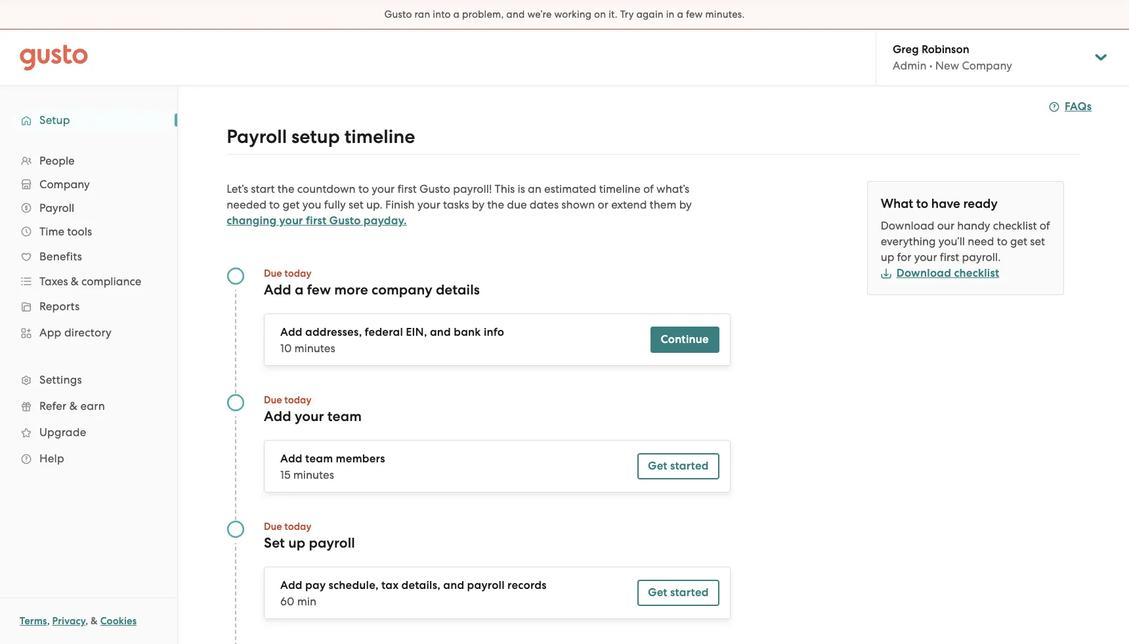 Task type: vqa. For each thing, say whether or not it's contained in the screenshot.
surveys
no



Task type: describe. For each thing, give the bounding box(es) containing it.
terms , privacy , & cookies
[[20, 616, 137, 628]]

gusto navigation element
[[0, 86, 177, 493]]

ran
[[415, 9, 430, 20]]

continue
[[661, 333, 709, 347]]

1 horizontal spatial few
[[686, 9, 703, 20]]

due for add your team
[[264, 395, 282, 407]]

app directory
[[39, 326, 112, 340]]

help
[[39, 452, 64, 466]]

2 vertical spatial &
[[91, 616, 98, 628]]

refer & earn
[[39, 400, 105, 413]]

add addresses, federal ein, and bank info 10 minutes
[[280, 326, 504, 355]]

add for a
[[280, 326, 303, 340]]

of inside the download our handy checklist of everything you'll need to get set up for your first payroll.
[[1040, 219, 1050, 232]]

to left have
[[917, 196, 929, 211]]

directory
[[64, 326, 112, 340]]

what
[[881, 196, 914, 211]]

on
[[594, 9, 606, 20]]

a for working
[[454, 9, 460, 20]]

greg robinson admin • new company
[[893, 43, 1013, 72]]

in
[[666, 9, 675, 20]]

payroll setup timeline
[[227, 125, 415, 148]]

time tools
[[39, 225, 92, 238]]

benefits link
[[13, 245, 164, 269]]

app
[[39, 326, 61, 340]]

due
[[507, 198, 527, 211]]

payroll inside due today set up payroll
[[309, 535, 355, 552]]

today for a
[[285, 268, 312, 280]]

tools
[[67, 225, 92, 238]]

60
[[280, 596, 295, 609]]

payroll.
[[962, 251, 1001, 264]]

home image
[[20, 44, 88, 71]]

minutes inside add team members 15 minutes
[[293, 469, 334, 482]]

15
[[280, 469, 291, 482]]

download checklist
[[897, 267, 1000, 280]]

our
[[938, 219, 955, 232]]

ein,
[[406, 326, 427, 340]]

this
[[495, 183, 515, 196]]

faqs
[[1065, 100, 1092, 114]]

reports
[[39, 300, 80, 313]]

due for add a few more company details
[[264, 268, 282, 280]]

company
[[372, 282, 433, 299]]

reports link
[[13, 295, 164, 319]]

get for set up payroll
[[648, 586, 668, 600]]

due for set up payroll
[[264, 521, 282, 533]]

admin
[[893, 59, 927, 72]]

set inside the download our handy checklist of everything you'll need to get set up for your first payroll.
[[1031, 235, 1046, 248]]

& for compliance
[[71, 275, 79, 288]]

details,
[[402, 579, 441, 593]]

earn
[[80, 400, 105, 413]]

new
[[936, 59, 960, 72]]

gusto ran into a problem, and we're working on it. try again in a few minutes.
[[385, 9, 745, 20]]

payroll!
[[453, 183, 492, 196]]

people button
[[13, 149, 164, 173]]

add inside the due today add your team
[[264, 408, 291, 426]]

payroll for payroll
[[39, 202, 74, 215]]

what to have ready
[[881, 196, 998, 211]]

finish your tasks by the due dates shown or extend them by changing your first gusto payday.
[[227, 198, 692, 228]]

changing
[[227, 214, 277, 228]]

let's start the countdown to your first gusto payroll! this is an estimated                     timeline of what's needed to get you fully set up.
[[227, 183, 690, 211]]

pay
[[305, 579, 326, 593]]

today for your
[[285, 395, 312, 407]]

privacy link
[[52, 616, 85, 628]]

or
[[598, 198, 609, 211]]

min
[[297, 596, 317, 609]]

into
[[433, 9, 451, 20]]

records
[[508, 579, 547, 593]]

benefits
[[39, 250, 82, 263]]

minutes inside add addresses, federal ein, and bank info 10 minutes
[[295, 342, 335, 355]]

taxes & compliance
[[39, 275, 141, 288]]

upgrade
[[39, 426, 86, 439]]

time
[[39, 225, 64, 238]]

more
[[334, 282, 368, 299]]

taxes
[[39, 275, 68, 288]]

first inside let's start the countdown to your first gusto payroll! this is an estimated                     timeline of what's needed to get you fully set up.
[[398, 183, 417, 196]]

up inside the download our handy checklist of everything you'll need to get set up for your first payroll.
[[881, 251, 895, 264]]

robinson
[[922, 43, 970, 56]]

of inside let's start the countdown to your first gusto payroll! this is an estimated                     timeline of what's needed to get you fully set up.
[[644, 183, 654, 196]]

you
[[303, 198, 321, 211]]

cookies
[[100, 616, 137, 628]]

terms link
[[20, 616, 47, 628]]

members
[[336, 452, 385, 466]]

working
[[555, 9, 592, 20]]

a for details
[[295, 282, 304, 299]]

to up up. on the top left
[[358, 183, 369, 196]]

everything
[[881, 235, 936, 248]]

app directory link
[[13, 321, 164, 345]]

download checklist link
[[881, 267, 1000, 280]]

gusto inside 'finish your tasks by the due dates shown or extend them by changing your first gusto payday.'
[[329, 214, 361, 228]]

team inside add team members 15 minutes
[[305, 452, 333, 466]]

needed
[[227, 198, 267, 211]]

get started for payroll
[[648, 586, 709, 600]]

add for up
[[280, 579, 303, 593]]

have
[[932, 196, 961, 211]]

schedule,
[[329, 579, 379, 593]]



Task type: locate. For each thing, give the bounding box(es) containing it.
0 horizontal spatial timeline
[[345, 125, 415, 148]]

payroll for payroll setup timeline
[[227, 125, 287, 148]]

a left more
[[295, 282, 304, 299]]

started for payroll
[[671, 586, 709, 600]]

refer
[[39, 400, 67, 413]]

your up up. on the top left
[[372, 183, 395, 196]]

add inside add pay schedule, tax details, and payroll records 60 min
[[280, 579, 303, 593]]

0 vertical spatial minutes
[[295, 342, 335, 355]]

to inside the download our handy checklist of everything you'll need to get set up for your first payroll.
[[997, 235, 1008, 248]]

company button
[[13, 173, 164, 196]]

first for for
[[940, 251, 960, 264]]

get started button for add your team
[[638, 454, 720, 480]]

1 vertical spatial get started button
[[638, 581, 720, 607]]

0 vertical spatial team
[[328, 408, 362, 426]]

,
[[47, 616, 50, 628], [85, 616, 88, 628]]

0 vertical spatial of
[[644, 183, 654, 196]]

0 vertical spatial get
[[648, 460, 668, 474]]

0 vertical spatial first
[[398, 183, 417, 196]]

1 horizontal spatial by
[[679, 198, 692, 211]]

and
[[507, 9, 525, 20], [430, 326, 451, 340], [443, 579, 465, 593]]

checklist up need in the top of the page
[[994, 219, 1037, 232]]

set left up. on the top left
[[349, 198, 364, 211]]

need
[[968, 235, 995, 248]]

and left we're
[[507, 9, 525, 20]]

0 vertical spatial started
[[671, 460, 709, 474]]

0 vertical spatial get started button
[[638, 454, 720, 480]]

today inside the due today add your team
[[285, 395, 312, 407]]

team left members
[[305, 452, 333, 466]]

extend
[[612, 198, 647, 211]]

2 get from the top
[[648, 586, 668, 600]]

payroll inside add pay schedule, tax details, and payroll records 60 min
[[467, 579, 505, 593]]

is
[[518, 183, 525, 196]]

started for team
[[671, 460, 709, 474]]

1 vertical spatial and
[[430, 326, 451, 340]]

& right taxes
[[71, 275, 79, 288]]

settings
[[39, 374, 82, 387]]

get inside the download our handy checklist of everything you'll need to get set up for your first payroll.
[[1011, 235, 1028, 248]]

the down this
[[487, 198, 504, 211]]

0 horizontal spatial few
[[307, 282, 331, 299]]

setup
[[39, 114, 70, 127]]

0 horizontal spatial a
[[295, 282, 304, 299]]

1 horizontal spatial get
[[1011, 235, 1028, 248]]

an
[[528, 183, 542, 196]]

1 horizontal spatial payroll
[[467, 579, 505, 593]]

first down you at the top left
[[306, 214, 327, 228]]

the inside 'finish your tasks by the due dates shown or extend them by changing your first gusto payday.'
[[487, 198, 504, 211]]

first for changing
[[306, 214, 327, 228]]

due inside the due today add your team
[[264, 395, 282, 407]]

1 vertical spatial payroll
[[39, 202, 74, 215]]

1 vertical spatial get
[[648, 586, 668, 600]]

gusto left ran
[[385, 9, 412, 20]]

start
[[251, 183, 275, 196]]

, left privacy link
[[47, 616, 50, 628]]

0 vertical spatial payroll
[[227, 125, 287, 148]]

& left cookies button
[[91, 616, 98, 628]]

0 horizontal spatial ,
[[47, 616, 50, 628]]

set
[[349, 198, 364, 211], [1031, 235, 1046, 248]]

add team members 15 minutes
[[280, 452, 385, 482]]

and right ein,
[[430, 326, 451, 340]]

download our handy checklist of everything you'll need to get set up for your first payroll.
[[881, 219, 1050, 264]]

add
[[264, 282, 291, 299], [280, 326, 303, 340], [264, 408, 291, 426], [280, 452, 303, 466], [280, 579, 303, 593]]

company down people at the left top of the page
[[39, 178, 90, 191]]

minutes right 15 in the bottom left of the page
[[293, 469, 334, 482]]

started
[[671, 460, 709, 474], [671, 586, 709, 600]]

changing your first gusto payday. button
[[227, 213, 407, 229]]

0 vertical spatial the
[[278, 183, 295, 196]]

1 started from the top
[[671, 460, 709, 474]]

payroll up the time
[[39, 202, 74, 215]]

timeline up extend on the top
[[599, 183, 641, 196]]

1 vertical spatial get started
[[648, 586, 709, 600]]

2 vertical spatial first
[[940, 251, 960, 264]]

company inside greg robinson admin • new company
[[962, 59, 1013, 72]]

1 get started from the top
[[648, 460, 709, 474]]

ready
[[964, 196, 998, 211]]

checklist down payroll.
[[955, 267, 1000, 280]]

a inside 'due today add a few more company details'
[[295, 282, 304, 299]]

terms
[[20, 616, 47, 628]]

1 get from the top
[[648, 460, 668, 474]]

estimated
[[544, 183, 597, 196]]

1 vertical spatial the
[[487, 198, 504, 211]]

1 get started button from the top
[[638, 454, 720, 480]]

federal
[[365, 326, 403, 340]]

your up add team members 15 minutes
[[295, 408, 324, 426]]

what's
[[657, 183, 690, 196]]

0 vertical spatial due
[[264, 268, 282, 280]]

2 , from the left
[[85, 616, 88, 628]]

add inside 'due today add a few more company details'
[[264, 282, 291, 299]]

today inside 'due today add a few more company details'
[[285, 268, 312, 280]]

privacy
[[52, 616, 85, 628]]

2 today from the top
[[285, 395, 312, 407]]

1 horizontal spatial of
[[1040, 219, 1050, 232]]

10
[[280, 342, 292, 355]]

payroll inside "dropdown button"
[[39, 202, 74, 215]]

problem,
[[462, 9, 504, 20]]

add pay schedule, tax details, and payroll records 60 min
[[280, 579, 547, 609]]

1 , from the left
[[47, 616, 50, 628]]

3 today from the top
[[285, 521, 312, 533]]

0 horizontal spatial of
[[644, 183, 654, 196]]

2 horizontal spatial a
[[677, 9, 684, 20]]

info
[[484, 326, 504, 340]]

up right set
[[288, 535, 306, 552]]

again
[[637, 9, 664, 20]]

payroll
[[227, 125, 287, 148], [39, 202, 74, 215]]

set inside let's start the countdown to your first gusto payroll! this is an estimated                     timeline of what's needed to get you fully set up.
[[349, 198, 364, 211]]

1 vertical spatial checklist
[[955, 267, 1000, 280]]

and inside add pay schedule, tax details, and payroll records 60 min
[[443, 579, 465, 593]]

1 vertical spatial timeline
[[599, 183, 641, 196]]

1 horizontal spatial payroll
[[227, 125, 287, 148]]

0 horizontal spatial by
[[472, 198, 485, 211]]

2 get started from the top
[[648, 586, 709, 600]]

taxes & compliance button
[[13, 270, 164, 294]]

first down you'll
[[940, 251, 960, 264]]

and right details,
[[443, 579, 465, 593]]

1 today from the top
[[285, 268, 312, 280]]

0 vertical spatial and
[[507, 9, 525, 20]]

1 vertical spatial payroll
[[467, 579, 505, 593]]

settings link
[[13, 368, 164, 392]]

0 vertical spatial today
[[285, 268, 312, 280]]

time tools button
[[13, 220, 164, 244]]

setup link
[[13, 108, 164, 132]]

a right in on the top right of the page
[[677, 9, 684, 20]]

0 horizontal spatial payroll
[[39, 202, 74, 215]]

due today add your team
[[264, 395, 362, 426]]

1 vertical spatial up
[[288, 535, 306, 552]]

2 vertical spatial and
[[443, 579, 465, 593]]

your down you at the top left
[[279, 214, 303, 228]]

download inside the download our handy checklist of everything you'll need to get set up for your first payroll.
[[881, 219, 935, 232]]

today inside due today set up payroll
[[285, 521, 312, 533]]

due inside 'due today add a few more company details'
[[264, 268, 282, 280]]

upgrade link
[[13, 421, 164, 445]]

set
[[264, 535, 285, 552]]

1 vertical spatial few
[[307, 282, 331, 299]]

and for problem,
[[507, 9, 525, 20]]

up left for
[[881, 251, 895, 264]]

1 horizontal spatial a
[[454, 9, 460, 20]]

the inside let's start the countdown to your first gusto payroll! this is an estimated                     timeline of what's needed to get you fully set up.
[[278, 183, 295, 196]]

2 vertical spatial gusto
[[329, 214, 361, 228]]

team inside the due today add your team
[[328, 408, 362, 426]]

few right in on the top right of the page
[[686, 9, 703, 20]]

few left more
[[307, 282, 331, 299]]

payroll left records
[[467, 579, 505, 593]]

first up finish
[[398, 183, 417, 196]]

timeline right setup
[[345, 125, 415, 148]]

first inside the download our handy checklist of everything you'll need to get set up for your first payroll.
[[940, 251, 960, 264]]

gusto inside let's start the countdown to your first gusto payroll! this is an estimated                     timeline of what's needed to get you fully set up.
[[420, 183, 451, 196]]

due today set up payroll
[[264, 521, 355, 552]]

of
[[644, 183, 654, 196], [1040, 219, 1050, 232]]

it.
[[609, 9, 618, 20]]

today
[[285, 268, 312, 280], [285, 395, 312, 407], [285, 521, 312, 533]]

1 due from the top
[[264, 268, 282, 280]]

1 vertical spatial today
[[285, 395, 312, 407]]

your right for
[[915, 251, 938, 264]]

your inside let's start the countdown to your first gusto payroll! this is an estimated                     timeline of what's needed to get you fully set up.
[[372, 183, 395, 196]]

first
[[398, 183, 417, 196], [306, 214, 327, 228], [940, 251, 960, 264]]

today down changing your first gusto payday. button
[[285, 268, 312, 280]]

today down 10
[[285, 395, 312, 407]]

and inside add addresses, federal ein, and bank info 10 minutes
[[430, 326, 451, 340]]

3 due from the top
[[264, 521, 282, 533]]

tax
[[382, 579, 399, 593]]

1 vertical spatial get
[[1011, 235, 1028, 248]]

checklist
[[994, 219, 1037, 232], [955, 267, 1000, 280]]

0 vertical spatial payroll
[[309, 535, 355, 552]]

company
[[962, 59, 1013, 72], [39, 178, 90, 191]]

your inside the due today add your team
[[295, 408, 324, 426]]

add inside add team members 15 minutes
[[280, 452, 303, 466]]

0 vertical spatial &
[[71, 275, 79, 288]]

0 vertical spatial set
[[349, 198, 364, 211]]

list
[[0, 149, 177, 472]]

to right need in the top of the page
[[997, 235, 1008, 248]]

finish
[[386, 198, 415, 211]]

download for download our handy checklist of everything you'll need to get set up for your first payroll.
[[881, 219, 935, 232]]

0 vertical spatial few
[[686, 9, 703, 20]]

gusto up tasks
[[420, 183, 451, 196]]

payroll
[[309, 535, 355, 552], [467, 579, 505, 593]]

1 vertical spatial first
[[306, 214, 327, 228]]

get
[[283, 198, 300, 211], [1011, 235, 1028, 248]]

2 due from the top
[[264, 395, 282, 407]]

1 horizontal spatial the
[[487, 198, 504, 211]]

1 vertical spatial minutes
[[293, 469, 334, 482]]

due up set
[[264, 521, 282, 533]]

0 vertical spatial get
[[283, 198, 300, 211]]

1 horizontal spatial set
[[1031, 235, 1046, 248]]

timeline inside let's start the countdown to your first gusto payroll! this is an estimated                     timeline of what's needed to get you fully set up.
[[599, 183, 641, 196]]

to down start
[[269, 198, 280, 211]]

2 by from the left
[[679, 198, 692, 211]]

the right start
[[278, 183, 295, 196]]

& inside dropdown button
[[71, 275, 79, 288]]

1 by from the left
[[472, 198, 485, 211]]

0 horizontal spatial company
[[39, 178, 90, 191]]

0 vertical spatial gusto
[[385, 9, 412, 20]]

a right into
[[454, 9, 460, 20]]

1 vertical spatial of
[[1040, 219, 1050, 232]]

due
[[264, 268, 282, 280], [264, 395, 282, 407], [264, 521, 282, 533]]

add for your
[[280, 452, 303, 466]]

download for download checklist
[[897, 267, 952, 280]]

2 get started button from the top
[[638, 581, 720, 607]]

cookies button
[[100, 614, 137, 630]]

& for earn
[[69, 400, 78, 413]]

due today add a few more company details
[[264, 268, 480, 299]]

1 vertical spatial &
[[69, 400, 78, 413]]

0 horizontal spatial get
[[283, 198, 300, 211]]

today up set
[[285, 521, 312, 533]]

1 horizontal spatial ,
[[85, 616, 88, 628]]

handy
[[958, 219, 991, 232]]

company inside dropdown button
[[39, 178, 90, 191]]

0 vertical spatial up
[[881, 251, 895, 264]]

and for details,
[[443, 579, 465, 593]]

greg
[[893, 43, 919, 56]]

& left earn on the left
[[69, 400, 78, 413]]

up.
[[366, 198, 383, 211]]

2 started from the top
[[671, 586, 709, 600]]

them
[[650, 198, 677, 211]]

2 vertical spatial today
[[285, 521, 312, 533]]

few inside 'due today add a few more company details'
[[307, 282, 331, 299]]

details
[[436, 282, 480, 299]]

download down for
[[897, 267, 952, 280]]

add inside add addresses, federal ein, and bank info 10 minutes
[[280, 326, 303, 340]]

gusto down fully
[[329, 214, 361, 228]]

1 horizontal spatial gusto
[[385, 9, 412, 20]]

countdown
[[297, 183, 356, 196]]

1 horizontal spatial company
[[962, 59, 1013, 72]]

setup
[[292, 125, 340, 148]]

0 horizontal spatial up
[[288, 535, 306, 552]]

by
[[472, 198, 485, 211], [679, 198, 692, 211]]

shown
[[562, 198, 595, 211]]

payday.
[[364, 214, 407, 228]]

dates
[[530, 198, 559, 211]]

set right need in the top of the page
[[1031, 235, 1046, 248]]

up inside due today set up payroll
[[288, 535, 306, 552]]

fully
[[324, 198, 346, 211]]

by down "payroll!"
[[472, 198, 485, 211]]

payroll button
[[13, 196, 164, 220]]

2 horizontal spatial gusto
[[420, 183, 451, 196]]

0 vertical spatial download
[[881, 219, 935, 232]]

get
[[648, 460, 668, 474], [648, 586, 668, 600]]

company right the new at the top
[[962, 59, 1013, 72]]

bank
[[454, 326, 481, 340]]

due inside due today set up payroll
[[264, 521, 282, 533]]

list containing people
[[0, 149, 177, 472]]

get started button for set up payroll
[[638, 581, 720, 607]]

download up the everything
[[881, 219, 935, 232]]

payroll up start
[[227, 125, 287, 148]]

get inside let's start the countdown to your first gusto payroll! this is an estimated                     timeline of what's needed to get you fully set up.
[[283, 198, 300, 211]]

0 horizontal spatial payroll
[[309, 535, 355, 552]]

0 vertical spatial company
[[962, 59, 1013, 72]]

0 horizontal spatial gusto
[[329, 214, 361, 228]]

get left you at the top left
[[283, 198, 300, 211]]

help link
[[13, 447, 164, 471]]

1 vertical spatial set
[[1031, 235, 1046, 248]]

today for up
[[285, 521, 312, 533]]

checklist inside the download our handy checklist of everything you'll need to get set up for your first payroll.
[[994, 219, 1037, 232]]

team
[[328, 408, 362, 426], [305, 452, 333, 466]]

0 horizontal spatial first
[[306, 214, 327, 228]]

get for add your team
[[648, 460, 668, 474]]

2 vertical spatial due
[[264, 521, 282, 533]]

your left tasks
[[418, 198, 441, 211]]

1 vertical spatial team
[[305, 452, 333, 466]]

first inside 'finish your tasks by the due dates shown or extend them by changing your first gusto payday.'
[[306, 214, 327, 228]]

1 vertical spatial started
[[671, 586, 709, 600]]

people
[[39, 154, 75, 167]]

0 vertical spatial timeline
[[345, 125, 415, 148]]

2 horizontal spatial first
[[940, 251, 960, 264]]

1 vertical spatial gusto
[[420, 183, 451, 196]]

1 vertical spatial company
[[39, 178, 90, 191]]

1 vertical spatial due
[[264, 395, 282, 407]]

by down what's
[[679, 198, 692, 211]]

continue button
[[651, 327, 720, 353]]

0 vertical spatial get started
[[648, 460, 709, 474]]

1 horizontal spatial first
[[398, 183, 417, 196]]

0 horizontal spatial set
[[349, 198, 364, 211]]

team up members
[[328, 408, 362, 426]]

minutes down addresses,
[[295, 342, 335, 355]]

1 vertical spatial download
[[897, 267, 952, 280]]

refer & earn link
[[13, 395, 164, 418]]

1 horizontal spatial up
[[881, 251, 895, 264]]

0 horizontal spatial the
[[278, 183, 295, 196]]

minutes
[[295, 342, 335, 355], [293, 469, 334, 482]]

0 vertical spatial checklist
[[994, 219, 1037, 232]]

get started for team
[[648, 460, 709, 474]]

get right need in the top of the page
[[1011, 235, 1028, 248]]

due down changing
[[264, 268, 282, 280]]

payroll up pay
[[309, 535, 355, 552]]

, left cookies button
[[85, 616, 88, 628]]

your inside the download our handy checklist of everything you'll need to get set up for your first payroll.
[[915, 251, 938, 264]]

1 horizontal spatial timeline
[[599, 183, 641, 196]]

•
[[930, 59, 933, 72]]

your
[[372, 183, 395, 196], [418, 198, 441, 211], [279, 214, 303, 228], [915, 251, 938, 264], [295, 408, 324, 426]]

due down 10
[[264, 395, 282, 407]]



